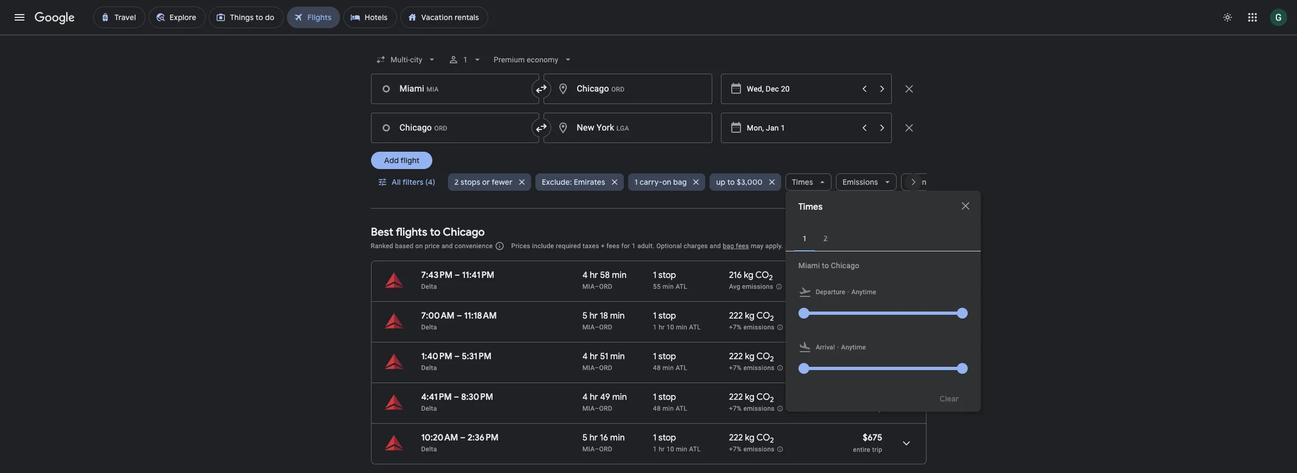 Task type: vqa. For each thing, say whether or not it's contained in the screenshot.
third 4 from the bottom of the page
yes



Task type: locate. For each thing, give the bounding box(es) containing it.
3 1 stop flight. element from the top
[[653, 352, 677, 364]]

3 4 from the top
[[583, 392, 588, 403]]

5 for 5 hr 18 min
[[583, 311, 588, 322]]

4 left 58
[[583, 270, 588, 281]]

4 for 4 hr 51 min
[[583, 352, 588, 363]]

0 vertical spatial times
[[792, 178, 814, 187]]

1 layover (1 of 1) is a 48 min layover at hartsfield-jackson atlanta international airport in atlanta. element from the top
[[653, 364, 724, 373]]

chicago inside search field
[[832, 262, 860, 270]]

entire down 675 us dollars text box
[[854, 447, 871, 454]]

2:36 pm
[[468, 433, 499, 444]]

1 222 kg co 2 from the top
[[730, 311, 774, 324]]

mia for 5 hr 18 min
[[583, 324, 595, 332]]

layover (1 of 1) is a 48 min layover at hartsfield-jackson atlanta international airport in atlanta. element for 4 hr 49 min
[[653, 405, 724, 414]]

Departure text field
[[747, 74, 855, 104]]

1 +7% from the top
[[730, 324, 742, 332]]

1 1 stop flight. element from the top
[[653, 270, 677, 283]]

5 mia from the top
[[583, 446, 595, 454]]

and right charges on the bottom right of the page
[[710, 243, 722, 250]]

1 horizontal spatial to
[[728, 178, 735, 187]]

2 +7% from the top
[[730, 365, 742, 372]]

delta
[[422, 283, 437, 291], [422, 324, 437, 332], [422, 365, 437, 372], [422, 406, 437, 413], [422, 446, 437, 454]]

1 48 from the top
[[653, 365, 661, 372]]

1 vertical spatial bag
[[723, 243, 735, 250]]

stop right total duration 4 hr 49 min. element
[[659, 392, 677, 403]]

stop down 55
[[659, 311, 677, 322]]

1 horizontal spatial fees
[[736, 243, 750, 250]]

0 vertical spatial anytime
[[852, 289, 877, 296]]

ord inside 4 hr 58 min mia – ord
[[600, 283, 613, 291]]

4 left 49
[[583, 392, 588, 403]]

0 vertical spatial 1 stop 1 hr 10 min atl
[[653, 311, 701, 332]]

48
[[653, 365, 661, 372], [653, 406, 661, 413]]

1 10 from the top
[[667, 324, 675, 332]]

all
[[392, 178, 401, 187]]

58
[[601, 270, 610, 281]]

hr inside 4 hr 49 min mia – ord
[[590, 392, 598, 403]]

swap origin and destination. image
[[535, 122, 548, 135]]

Departure time: 10:20 AM. text field
[[422, 433, 458, 444]]

216
[[730, 270, 742, 281]]

departure
[[816, 289, 846, 296]]

kg for 4 hr 58 min
[[744, 270, 754, 281]]

0 vertical spatial layover (1 of 1) is a 48 min layover at hartsfield-jackson atlanta international airport in atlanta. element
[[653, 364, 724, 373]]

$675 entire trip
[[854, 433, 883, 454]]

4 222 kg co 2 from the top
[[730, 433, 774, 446]]

1 stop 1 hr 10 min atl for 5 hr 16 min
[[653, 433, 701, 454]]

anytime for departure
[[852, 289, 877, 296]]

ord inside the '5 hr 16 min mia – ord'
[[600, 446, 613, 454]]

– down the total duration 4 hr 51 min. element
[[595, 365, 600, 372]]

trip down $643
[[873, 365, 883, 373]]

up to $3,000
[[717, 178, 763, 187]]

mia down total duration 4 hr 58 min. element
[[583, 283, 595, 291]]

1 horizontal spatial on
[[663, 178, 672, 187]]

emissions for 4 hr 49 min
[[744, 406, 775, 413]]

2 222 kg co 2 from the top
[[730, 352, 774, 364]]

3 mia from the top
[[583, 365, 595, 372]]

4 left 51
[[583, 352, 588, 363]]

1 stop 1 hr 10 min atl
[[653, 311, 701, 332], [653, 433, 701, 454]]

entire inside the $643 entire trip
[[854, 365, 871, 373]]

– inside 7:43 pm – 11:41 pm delta
[[455, 270, 460, 281]]

ord inside 4 hr 49 min mia – ord
[[600, 406, 613, 413]]

222 kg co 2
[[730, 311, 774, 324], [730, 352, 774, 364], [730, 392, 774, 405], [730, 433, 774, 446]]

ord for 51
[[600, 365, 613, 372]]

layover (1 of 1) is a 48 min layover at hartsfield-jackson atlanta international airport in atlanta. element
[[653, 364, 724, 373], [653, 405, 724, 414]]

1 layover (1 of 1) is a 1 hr 10 min layover at hartsfield-jackson atlanta international airport in atlanta. element from the top
[[653, 324, 724, 332]]

fewer
[[492, 178, 513, 187]]

1 horizontal spatial bag
[[723, 243, 735, 250]]

2 trip from the top
[[873, 365, 883, 373]]

7:43 pm
[[422, 270, 453, 281]]

best flights to chicago
[[371, 226, 485, 239]]

2 4 from the top
[[583, 352, 588, 363]]

hr
[[590, 270, 598, 281], [590, 311, 598, 322], [659, 324, 665, 332], [590, 352, 598, 363], [590, 392, 598, 403], [590, 433, 598, 444], [659, 446, 665, 454]]

– left 'arrival time: 11:18 am.' text box
[[457, 311, 462, 322]]

10
[[667, 324, 675, 332], [667, 446, 675, 454]]

delta down 1:40 pm
[[422, 365, 437, 372]]

18
[[600, 311, 608, 322]]

222 for 5 hr 18 min
[[730, 311, 743, 322]]

0 horizontal spatial and
[[442, 243, 453, 250]]

stop up 55
[[659, 270, 677, 281]]

3 222 kg co 2 from the top
[[730, 392, 774, 405]]

2 entire from the top
[[854, 365, 871, 373]]

on left up
[[663, 178, 672, 187]]

to inside popup button
[[728, 178, 735, 187]]

2 stops or fewer button
[[448, 169, 531, 195]]

4 +7% from the top
[[730, 446, 742, 454]]

5 stop from the top
[[659, 433, 677, 444]]

None search field
[[371, 47, 999, 413]]

1 222 from the top
[[730, 311, 743, 322]]

to up price
[[430, 226, 441, 239]]

1
[[464, 55, 468, 64], [635, 178, 638, 187], [632, 243, 636, 250], [653, 270, 657, 281], [653, 311, 657, 322], [653, 324, 657, 332], [653, 352, 657, 363], [653, 392, 657, 403], [653, 433, 657, 444], [653, 446, 657, 454]]

entire inside $675 entire trip
[[854, 447, 871, 454]]

stop for 5 hr 16 min
[[659, 433, 677, 444]]

4 mia from the top
[[583, 406, 595, 413]]

5 left '18'
[[583, 311, 588, 322]]

hr inside 4 hr 58 min mia – ord
[[590, 270, 598, 281]]

delta down 4:41 pm text field
[[422, 406, 437, 413]]

exclude: emirates
[[542, 178, 606, 187]]

None text field
[[544, 74, 713, 104], [544, 113, 713, 143], [544, 74, 713, 104], [544, 113, 713, 143]]

0 horizontal spatial bag
[[674, 178, 687, 187]]

hr for 5 hr 18 min
[[590, 311, 598, 322]]

– right 7:43 pm
[[455, 270, 460, 281]]

ord down "16"
[[600, 446, 613, 454]]

2 inside '216 kg co 2'
[[769, 274, 773, 283]]

– inside 10:20 am – 2:36 pm delta
[[460, 433, 466, 444]]

ord down 49
[[600, 406, 613, 413]]

0 horizontal spatial to
[[430, 226, 441, 239]]

assistance
[[819, 243, 852, 250]]

1 stop 48 min atl for 4 hr 51 min
[[653, 352, 688, 372]]

emissions
[[743, 283, 774, 291], [744, 324, 775, 332], [744, 365, 775, 372], [744, 406, 775, 413], [744, 446, 775, 454]]

1:40 pm – 5:31 pm delta
[[422, 352, 492, 372]]

mia
[[583, 283, 595, 291], [583, 324, 595, 332], [583, 365, 595, 372], [583, 406, 595, 413], [583, 446, 595, 454]]

3 ord from the top
[[600, 365, 613, 372]]

kg inside '216 kg co 2'
[[744, 270, 754, 281]]

delta for 4:41 pm
[[422, 406, 437, 413]]

5
[[583, 311, 588, 322], [583, 433, 588, 444]]

avg
[[730, 283, 741, 291]]

1 5 from the top
[[583, 311, 588, 322]]

0 vertical spatial 1 stop 48 min atl
[[653, 352, 688, 372]]

anytime for arrival
[[842, 344, 867, 352]]

4 hr 58 min mia – ord
[[583, 270, 627, 291]]

48 down the total duration 4 hr 51 min. element
[[653, 365, 661, 372]]

0 vertical spatial 48
[[653, 365, 661, 372]]

anytime
[[852, 289, 877, 296], [842, 344, 867, 352]]

Departure time: 4:41 PM. text field
[[422, 392, 452, 403]]

1 vertical spatial 4
[[583, 352, 588, 363]]

5 inside the '5 hr 16 min mia – ord'
[[583, 433, 588, 444]]

4 inside 4 hr 51 min mia – ord
[[583, 352, 588, 363]]

by:
[[899, 241, 910, 251]]

to
[[728, 178, 735, 187], [430, 226, 441, 239], [823, 262, 830, 270]]

3 +7% emissions from the top
[[730, 406, 775, 413]]

hr inside 4 hr 51 min mia – ord
[[590, 352, 598, 363]]

hr inside the '5 hr 16 min mia – ord'
[[590, 433, 598, 444]]

– down the total duration 5 hr 16 min. element
[[595, 446, 600, 454]]

delta inside 1:40 pm – 5:31 pm delta
[[422, 365, 437, 372]]

3 trip from the top
[[873, 406, 883, 414]]

carry-
[[640, 178, 663, 187]]

min
[[612, 270, 627, 281], [663, 283, 674, 291], [611, 311, 625, 322], [676, 324, 688, 332], [611, 352, 625, 363], [663, 365, 674, 372], [613, 392, 627, 403], [663, 406, 674, 413], [611, 433, 625, 444], [676, 446, 688, 454]]

ord down 58
[[600, 283, 613, 291]]

1 stop flight. element for 4 hr 51 min
[[653, 352, 677, 364]]

49
[[601, 392, 611, 403]]

4
[[583, 270, 588, 281], [583, 352, 588, 363], [583, 392, 588, 403]]

5 ord from the top
[[600, 446, 613, 454]]

None text field
[[371, 74, 540, 104], [371, 113, 540, 143], [371, 74, 540, 104], [371, 113, 540, 143]]

1 vertical spatial entire trip
[[854, 406, 883, 414]]

2 222 from the top
[[730, 352, 743, 363]]

4 inside 4 hr 49 min mia – ord
[[583, 392, 588, 403]]

Arrival time: 11:41 PM. text field
[[462, 270, 495, 281]]

4 +7% emissions from the top
[[730, 446, 775, 454]]

1 vertical spatial anytime
[[842, 344, 867, 352]]

1 fees from the left
[[607, 243, 620, 250]]

stop for 5 hr 18 min
[[659, 311, 677, 322]]

co for 4 hr 58 min
[[756, 270, 769, 281]]

entire trip up 675 us dollars text box
[[854, 406, 883, 414]]

– left "arrival time: 2:36 pm." 'text box' on the bottom
[[460, 433, 466, 444]]

1 vertical spatial layover (1 of 1) is a 48 min layover at hartsfield-jackson atlanta international airport in atlanta. element
[[653, 405, 724, 414]]

$675
[[863, 433, 883, 444]]

emissions for 4 hr 51 min
[[744, 365, 775, 372]]

Departure time: 1:40 PM. text field
[[422, 352, 453, 363]]

total duration 5 hr 16 min. element
[[583, 433, 653, 446]]

1 stop flight. element for 5 hr 18 min
[[653, 311, 677, 324]]

entire
[[854, 284, 871, 292], [854, 365, 871, 373], [854, 406, 871, 414], [854, 447, 871, 454]]

0 vertical spatial on
[[663, 178, 672, 187]]

ord down '18'
[[600, 324, 613, 332]]

2 for 4 hr 49 min
[[771, 396, 774, 405]]

5 1 stop flight. element from the top
[[653, 433, 677, 446]]

chicago up convenience
[[443, 226, 485, 239]]

– left 5:31 pm
[[455, 352, 460, 363]]

fees left may
[[736, 243, 750, 250]]

4 ord from the top
[[600, 406, 613, 413]]

atl
[[676, 283, 688, 291], [690, 324, 701, 332], [676, 365, 688, 372], [676, 406, 688, 413], [690, 446, 701, 454]]

times right $3,000
[[792, 178, 814, 187]]

2 vertical spatial 4
[[583, 392, 588, 403]]

on inside popup button
[[663, 178, 672, 187]]

delta inside 10:20 am – 2:36 pm delta
[[422, 446, 437, 454]]

1 stop flight. element
[[653, 270, 677, 283], [653, 311, 677, 324], [653, 352, 677, 364], [653, 392, 677, 405], [653, 433, 677, 446]]

633 US dollars text field
[[863, 311, 883, 322]]

0 vertical spatial to
[[728, 178, 735, 187]]

hr inside 5 hr 18 min mia – ord
[[590, 311, 598, 322]]

trip up 633 us dollars text field
[[873, 284, 883, 292]]

total duration 5 hr 18 min. element
[[583, 311, 653, 324]]

+7% emissions for 5 hr 18 min
[[730, 324, 775, 332]]

– inside 4 hr 49 min mia – ord
[[595, 406, 600, 413]]

entire up 675 us dollars text box
[[854, 406, 871, 414]]

bag left may
[[723, 243, 735, 250]]

4 trip from the top
[[873, 447, 883, 454]]

and right price
[[442, 243, 453, 250]]

mia inside 4 hr 58 min mia – ord
[[583, 283, 595, 291]]

to right up
[[728, 178, 735, 187]]

2 1 stop 48 min atl from the top
[[653, 392, 688, 413]]

– right 4:41 pm
[[454, 392, 459, 403]]

1 4 from the top
[[583, 270, 588, 281]]

1 stop from the top
[[659, 270, 677, 281]]

1 mia from the top
[[583, 283, 595, 291]]

10 for 5 hr 16 min
[[667, 446, 675, 454]]

to right miami
[[823, 262, 830, 270]]

2
[[455, 178, 459, 187], [769, 274, 773, 283], [771, 314, 774, 324], [771, 355, 774, 364], [771, 396, 774, 405], [771, 437, 774, 446]]

1 vertical spatial 1 stop 48 min atl
[[653, 392, 688, 413]]

delta inside 7:43 pm – 11:41 pm delta
[[422, 283, 437, 291]]

up
[[717, 178, 726, 187]]

bag right "carry-"
[[674, 178, 687, 187]]

0 vertical spatial entire trip
[[854, 284, 883, 292]]

emissions for 5 hr 18 min
[[744, 324, 775, 332]]

for
[[622, 243, 630, 250]]

2 ord from the top
[[600, 324, 613, 332]]

1 entire from the top
[[854, 284, 871, 292]]

222 for 5 hr 16 min
[[730, 433, 743, 444]]

best
[[371, 226, 394, 239]]

0 vertical spatial bag
[[674, 178, 687, 187]]

delta inside 4:41 pm – 8:30 pm delta
[[422, 406, 437, 413]]

mia inside 5 hr 18 min mia – ord
[[583, 324, 595, 332]]

min inside 4 hr 58 min mia – ord
[[612, 270, 627, 281]]

ord down 51
[[600, 365, 613, 372]]

stop inside 1 stop 55 min atl
[[659, 270, 677, 281]]

1 vertical spatial 48
[[653, 406, 661, 413]]

mia down total duration 4 hr 49 min. element
[[583, 406, 595, 413]]

0 vertical spatial 5
[[583, 311, 588, 322]]

1 ord from the top
[[600, 283, 613, 291]]

stop right the total duration 4 hr 51 min. element
[[659, 352, 677, 363]]

mia inside the '5 hr 16 min mia – ord'
[[583, 446, 595, 454]]

11:41 pm
[[462, 270, 495, 281]]

– inside 5 hr 18 min mia – ord
[[595, 324, 600, 332]]

55
[[653, 283, 661, 291]]

1 vertical spatial chicago
[[832, 262, 860, 270]]

co inside '216 kg co 2'
[[756, 270, 769, 281]]

0 horizontal spatial on
[[416, 243, 423, 250]]

emissions
[[843, 178, 879, 187]]

trip
[[873, 284, 883, 292], [873, 365, 883, 373], [873, 406, 883, 414], [873, 447, 883, 454]]

delta down 10:20 am
[[422, 446, 437, 454]]

total duration 4 hr 51 min. element
[[583, 352, 653, 364]]

mia down the total duration 5 hr 16 min. element
[[583, 446, 595, 454]]

connecting airports button
[[901, 174, 999, 191]]

fees
[[607, 243, 620, 250], [736, 243, 750, 250]]

1 +7% emissions from the top
[[730, 324, 775, 332]]

1 vertical spatial 5
[[583, 433, 588, 444]]

mia inside 4 hr 51 min mia – ord
[[583, 365, 595, 372]]

5 hr 16 min mia – ord
[[583, 433, 625, 454]]

2 delta from the top
[[422, 324, 437, 332]]

2 48 from the top
[[653, 406, 661, 413]]

1 vertical spatial on
[[416, 243, 423, 250]]

mia inside 4 hr 49 min mia – ord
[[583, 406, 595, 413]]

2 and from the left
[[710, 243, 722, 250]]

bag
[[674, 178, 687, 187], [723, 243, 735, 250]]

emissions button
[[837, 169, 897, 195]]

2 1 stop 1 hr 10 min atl from the top
[[653, 433, 701, 454]]

2 for 5 hr 18 min
[[771, 314, 774, 324]]

$3,000
[[737, 178, 763, 187]]

3 +7% from the top
[[730, 406, 742, 413]]

5 inside 5 hr 18 min mia – ord
[[583, 311, 588, 322]]

2 horizontal spatial to
[[823, 262, 830, 270]]

2 stop from the top
[[659, 311, 677, 322]]

flight details. leaves miami international airport at 10:20 am on wednesday, december 20 and arrives at o'hare international airport at 2:36 pm on wednesday, december 20. image
[[894, 431, 920, 457]]

3 stop from the top
[[659, 352, 677, 363]]

mia down the total duration 4 hr 51 min. element
[[583, 365, 595, 372]]

ord for 16
[[600, 446, 613, 454]]

delta down 7:00 am
[[422, 324, 437, 332]]

2 10 from the top
[[667, 446, 675, 454]]

222 kg co 2 for 4 hr 49 min
[[730, 392, 774, 405]]

48 down total duration 4 hr 49 min. element
[[653, 406, 661, 413]]

1 1 stop 1 hr 10 min atl from the top
[[653, 311, 701, 332]]

0 vertical spatial 10
[[667, 324, 675, 332]]

min inside 5 hr 18 min mia – ord
[[611, 311, 625, 322]]

on left price
[[416, 243, 423, 250]]

adult.
[[638, 243, 655, 250]]

stop right the total duration 5 hr 16 min. element
[[659, 433, 677, 444]]

– inside 7:00 am – 11:18 am delta
[[457, 311, 462, 322]]

51
[[601, 352, 609, 363]]

charges
[[684, 243, 708, 250]]

2 layover (1 of 1) is a 48 min layover at hartsfield-jackson atlanta international airport in atlanta. element from the top
[[653, 405, 724, 414]]

delta down departure time: 7:43 pm. text field
[[422, 283, 437, 291]]

chicago down "assistance"
[[832, 262, 860, 270]]

1 vertical spatial to
[[430, 226, 441, 239]]

4 inside 4 hr 58 min mia – ord
[[583, 270, 588, 281]]

atl inside 1 stop 55 min atl
[[676, 283, 688, 291]]

kg for 5 hr 18 min
[[745, 311, 755, 322]]

1 delta from the top
[[422, 283, 437, 291]]

3 delta from the top
[[422, 365, 437, 372]]

5 delta from the top
[[422, 446, 437, 454]]

leaves miami international airport at 4:41 pm on wednesday, december 20 and arrives at o'hare international airport at 8:30 pm on wednesday, december 20. element
[[422, 392, 494, 403]]

ord inside 4 hr 51 min mia – ord
[[600, 365, 613, 372]]

delta inside 7:00 am – 11:18 am delta
[[422, 324, 437, 332]]

1 vertical spatial layover (1 of 1) is a 1 hr 10 min layover at hartsfield-jackson atlanta international airport in atlanta. element
[[653, 446, 724, 454]]

layover (1 of 1) is a 55 min layover at hartsfield-jackson atlanta international airport in atlanta. element
[[653, 283, 724, 292]]

total duration 4 hr 58 min. element
[[583, 270, 653, 283]]

– down total duration 4 hr 58 min. element
[[595, 283, 600, 291]]

1 horizontal spatial chicago
[[832, 262, 860, 270]]

2 +7% emissions from the top
[[730, 365, 775, 372]]

on for based
[[416, 243, 423, 250]]

7:00 am
[[422, 311, 455, 322]]

+7% emissions
[[730, 324, 775, 332], [730, 365, 775, 372], [730, 406, 775, 413], [730, 446, 775, 454]]

– inside 4 hr 51 min mia – ord
[[595, 365, 600, 372]]

4 1 stop flight. element from the top
[[653, 392, 677, 405]]

0 horizontal spatial chicago
[[443, 226, 485, 239]]

emissions for 5 hr 16 min
[[744, 446, 775, 454]]

Arrival time: 8:30 PM. text field
[[462, 392, 494, 403]]

2 layover (1 of 1) is a 1 hr 10 min layover at hartsfield-jackson atlanta international airport in atlanta. element from the top
[[653, 446, 724, 454]]

2 vertical spatial to
[[823, 262, 830, 270]]

1 vertical spatial 1 stop 1 hr 10 min atl
[[653, 433, 701, 454]]

1 vertical spatial 10
[[667, 446, 675, 454]]

$643
[[863, 352, 883, 363]]

2 mia from the top
[[583, 324, 595, 332]]

5 left "16"
[[583, 433, 588, 444]]

anytime right "arrival" in the bottom right of the page
[[842, 344, 867, 352]]

4 222 from the top
[[730, 433, 743, 444]]

entire up $633
[[854, 284, 871, 292]]

atl for 4 hr 51 min
[[676, 365, 688, 372]]

(4)
[[425, 178, 435, 187]]

kg
[[744, 270, 754, 281], [745, 311, 755, 322], [745, 352, 755, 363], [745, 392, 755, 403], [745, 433, 755, 444]]

layover (1 of 1) is a 1 hr 10 min layover at hartsfield-jackson atlanta international airport in atlanta. element
[[653, 324, 724, 332], [653, 446, 724, 454]]

2 stops or fewer
[[455, 178, 513, 187]]

1 1 stop 48 min atl from the top
[[653, 352, 688, 372]]

anytime up 633 us dollars text field
[[852, 289, 877, 296]]

– down total duration 5 hr 18 min. 'element'
[[595, 324, 600, 332]]

to for miami
[[823, 262, 830, 270]]

4 stop from the top
[[659, 392, 677, 403]]

hr for 4 hr 51 min
[[590, 352, 598, 363]]

entire trip up 633 us dollars text field
[[854, 284, 883, 292]]

4 delta from the top
[[422, 406, 437, 413]]

1 trip from the top
[[873, 284, 883, 292]]

kg for 5 hr 16 min
[[745, 433, 755, 444]]

4 entire from the top
[[854, 447, 871, 454]]

– inside 4 hr 58 min mia – ord
[[595, 283, 600, 291]]

2 for 5 hr 16 min
[[771, 437, 774, 446]]

10:20 am – 2:36 pm delta
[[422, 433, 499, 454]]

ord for 58
[[600, 283, 613, 291]]

1 stop flight. element for 4 hr 58 min
[[653, 270, 677, 283]]

1 and from the left
[[442, 243, 453, 250]]

entire down $643
[[854, 365, 871, 373]]

0 horizontal spatial fees
[[607, 243, 620, 250]]

1 horizontal spatial and
[[710, 243, 722, 250]]

ord inside 5 hr 18 min mia – ord
[[600, 324, 613, 332]]

2 5 from the top
[[583, 433, 588, 444]]

stop for 4 hr 49 min
[[659, 392, 677, 403]]

– down total duration 4 hr 49 min. element
[[595, 406, 600, 413]]

mia down total duration 5 hr 18 min. 'element'
[[583, 324, 595, 332]]

hr for 5 hr 16 min
[[590, 433, 598, 444]]

mia for 4 hr 49 min
[[583, 406, 595, 413]]

None field
[[371, 50, 442, 69], [490, 50, 578, 69], [371, 50, 442, 69], [490, 50, 578, 69]]

times down times popup button
[[799, 202, 823, 213]]

+7% emissions for 4 hr 49 min
[[730, 406, 775, 413]]

2 for 4 hr 51 min
[[771, 355, 774, 364]]

0 vertical spatial layover (1 of 1) is a 1 hr 10 min layover at hartsfield-jackson atlanta international airport in atlanta. element
[[653, 324, 724, 332]]

fees right +
[[607, 243, 620, 250]]

and
[[442, 243, 453, 250], [710, 243, 722, 250]]

trip up 675 us dollars text box
[[873, 406, 883, 414]]

layover (1 of 1) is a 1 hr 10 min layover at hartsfield-jackson atlanta international airport in atlanta. element for 5 hr 18 min
[[653, 324, 724, 332]]

3 222 from the top
[[730, 392, 743, 403]]

10:20 am
[[422, 433, 458, 444]]

2 1 stop flight. element from the top
[[653, 311, 677, 324]]

on for carry-
[[663, 178, 672, 187]]

trip down 675 us dollars text box
[[873, 447, 883, 454]]

0 vertical spatial 4
[[583, 270, 588, 281]]



Task type: describe. For each thing, give the bounding box(es) containing it.
7:43 pm – 11:41 pm delta
[[422, 270, 495, 291]]

times inside times popup button
[[792, 178, 814, 187]]

222 for 4 hr 49 min
[[730, 392, 743, 403]]

4:41 pm
[[422, 392, 452, 403]]

1 stop flight. element for 4 hr 49 min
[[653, 392, 677, 405]]

total duration 4 hr 49 min. element
[[583, 392, 653, 405]]

leaves miami international airport at 7:43 pm on wednesday, december 20 and arrives at o'hare international airport at 11:41 pm on wednesday, december 20. element
[[422, 270, 495, 281]]

– inside 1:40 pm – 5:31 pm delta
[[455, 352, 460, 363]]

– inside the '5 hr 16 min mia – ord'
[[595, 446, 600, 454]]

1 inside 1 stop 55 min atl
[[653, 270, 657, 281]]

layover (1 of 1) is a 1 hr 10 min layover at hartsfield-jackson atlanta international airport in atlanta. element for 5 hr 16 min
[[653, 446, 724, 454]]

filters
[[402, 178, 424, 187]]

+7% for 4 hr 51 min
[[730, 365, 742, 372]]

may
[[751, 243, 764, 250]]

0 vertical spatial chicago
[[443, 226, 485, 239]]

– inside 4:41 pm – 8:30 pm delta
[[454, 392, 459, 403]]

trip inside $675 entire trip
[[873, 447, 883, 454]]

delta for 1:40 pm
[[422, 365, 437, 372]]

atl for 4 hr 58 min
[[676, 283, 688, 291]]

hr for 4 hr 58 min
[[590, 270, 598, 281]]

hr for 4 hr 49 min
[[590, 392, 598, 403]]

swap origin and destination. image
[[535, 83, 548, 96]]

kg for 4 hr 51 min
[[745, 352, 755, 363]]

643 US dollars text field
[[863, 352, 883, 363]]

avg emissions
[[730, 283, 774, 291]]

co for 5 hr 16 min
[[757, 433, 771, 444]]

222 for 4 hr 51 min
[[730, 352, 743, 363]]

prices
[[512, 243, 531, 250]]

216 kg co 2
[[730, 270, 773, 283]]

add
[[384, 156, 399, 166]]

+7% for 5 hr 16 min
[[730, 446, 742, 454]]

atl for 4 hr 49 min
[[676, 406, 688, 413]]

3 entire from the top
[[854, 406, 871, 414]]

emissions for 4 hr 58 min
[[743, 283, 774, 291]]

sort
[[881, 241, 897, 251]]

4 for 4 hr 49 min
[[583, 392, 588, 403]]

passenger assistance button
[[786, 243, 852, 250]]

passenger
[[786, 243, 818, 250]]

1 button
[[444, 47, 487, 73]]

kg for 4 hr 49 min
[[745, 392, 755, 403]]

7:00 am – 11:18 am delta
[[422, 311, 497, 332]]

flight details. leaves miami international airport at 4:41 pm on wednesday, december 20 and arrives at o'hare international airport at 8:30 pm on wednesday, december 20. image
[[894, 390, 920, 416]]

+7% for 4 hr 49 min
[[730, 406, 742, 413]]

ord for 18
[[600, 324, 613, 332]]

miami to chicago
[[799, 262, 860, 270]]

Arrival time: 5:31 PM. text field
[[462, 352, 492, 363]]

apply.
[[766, 243, 784, 250]]

stops
[[461, 178, 481, 187]]

connecting
[[908, 178, 950, 187]]

5 hr 18 min mia – ord
[[583, 311, 625, 332]]

ord for 49
[[600, 406, 613, 413]]

min inside the '5 hr 16 min mia – ord'
[[611, 433, 625, 444]]

5 for 5 hr 16 min
[[583, 433, 588, 444]]

sort by:
[[881, 241, 910, 251]]

all filters (4)
[[392, 178, 435, 187]]

Departure text field
[[747, 113, 855, 143]]

bag fees button
[[723, 243, 750, 250]]

exclude: emirates button
[[536, 169, 624, 195]]

Departure time: 7:00 AM. text field
[[422, 311, 455, 322]]

remove flight from chicago to new york on mon, jan 1 image
[[903, 122, 916, 135]]

min inside 1 stop 55 min atl
[[663, 283, 674, 291]]

4 for 4 hr 58 min
[[583, 270, 588, 281]]

1 vertical spatial times
[[799, 202, 823, 213]]

sort by: button
[[877, 236, 927, 256]]

to for up
[[728, 178, 735, 187]]

675 US dollars text field
[[863, 433, 883, 444]]

arrival
[[816, 344, 836, 352]]

ranked
[[371, 243, 394, 250]]

required
[[556, 243, 581, 250]]

2 for 4 hr 58 min
[[769, 274, 773, 283]]

delta for 10:20 am
[[422, 446, 437, 454]]

11:18 am
[[464, 311, 497, 322]]

exclude:
[[542, 178, 572, 187]]

222 kg co 2 for 4 hr 51 min
[[730, 352, 774, 364]]

loading results progress bar
[[0, 35, 1298, 37]]

based
[[395, 243, 414, 250]]

Arrival time: 2:36 PM. text field
[[468, 433, 499, 444]]

16
[[600, 433, 609, 444]]

flight
[[400, 156, 420, 166]]

10 for 5 hr 18 min
[[667, 324, 675, 332]]

connecting airports
[[908, 178, 981, 187]]

1 stop 55 min atl
[[653, 270, 688, 291]]

leaves miami international airport at 10:20 am on wednesday, december 20 and arrives at o'hare international airport at 2:36 pm on wednesday, december 20. element
[[422, 433, 499, 444]]

co for 4 hr 51 min
[[757, 352, 771, 363]]

next image
[[901, 169, 927, 195]]

co for 4 hr 49 min
[[757, 392, 771, 403]]

$633
[[863, 311, 883, 322]]

miami
[[799, 262, 821, 270]]

change appearance image
[[1215, 4, 1241, 30]]

stop for 4 hr 51 min
[[659, 352, 677, 363]]

mia for 5 hr 16 min
[[583, 446, 595, 454]]

add flight
[[384, 156, 420, 166]]

flights
[[396, 226, 428, 239]]

4 hr 51 min mia – ord
[[583, 352, 625, 372]]

4 hr 49 min mia – ord
[[583, 392, 627, 413]]

1 carry-on bag
[[635, 178, 687, 187]]

learn more about ranking image
[[495, 242, 505, 251]]

stop for 4 hr 58 min
[[659, 270, 677, 281]]

1 stop 48 min atl for 4 hr 49 min
[[653, 392, 688, 413]]

trip inside the $643 entire trip
[[873, 365, 883, 373]]

1:40 pm
[[422, 352, 453, 363]]

convenience
[[455, 243, 493, 250]]

+
[[601, 243, 605, 250]]

1 stop 1 hr 10 min atl for 5 hr 18 min
[[653, 311, 701, 332]]

layover (1 of 1) is a 48 min layover at hartsfield-jackson atlanta international airport in atlanta. element for 4 hr 51 min
[[653, 364, 724, 373]]

2 entire trip from the top
[[854, 406, 883, 414]]

8:30 pm
[[462, 392, 494, 403]]

up to $3,000 button
[[710, 169, 782, 195]]

add flight button
[[371, 152, 433, 169]]

main menu image
[[13, 11, 26, 24]]

delta for 7:43 pm
[[422, 283, 437, 291]]

emirates
[[574, 178, 606, 187]]

+7% emissions for 4 hr 51 min
[[730, 365, 775, 372]]

remove flight from miami to chicago on wed, dec 20 image
[[903, 83, 916, 96]]

$643 entire trip
[[854, 352, 883, 373]]

mia for 4 hr 58 min
[[583, 283, 595, 291]]

ranked based on price and convenience
[[371, 243, 493, 250]]

5:31 pm
[[462, 352, 492, 363]]

times button
[[786, 169, 832, 195]]

leaves miami international airport at 1:40 pm on wednesday, december 20 and arrives at o'hare international airport at 5:31 pm on wednesday, december 20. element
[[422, 352, 492, 363]]

mia for 4 hr 51 min
[[583, 365, 595, 372]]

+7% for 5 hr 18 min
[[730, 324, 742, 332]]

4:41 pm – 8:30 pm delta
[[422, 392, 494, 413]]

2 fees from the left
[[736, 243, 750, 250]]

taxes
[[583, 243, 600, 250]]

222 kg co 2 for 5 hr 16 min
[[730, 433, 774, 446]]

2 inside popup button
[[455, 178, 459, 187]]

leaves miami international airport at 7:00 am on wednesday, december 20 and arrives at o'hare international airport at 11:18 am on wednesday, december 20. element
[[422, 311, 497, 322]]

min inside 4 hr 51 min mia – ord
[[611, 352, 625, 363]]

1 carry-on bag button
[[628, 169, 706, 195]]

1 entire trip from the top
[[854, 284, 883, 292]]

price
[[425, 243, 440, 250]]

all filters (4) button
[[371, 169, 444, 195]]

Arrival time: 11:18 AM. text field
[[464, 311, 497, 322]]

or
[[483, 178, 490, 187]]

airports
[[952, 178, 981, 187]]

prices include required taxes + fees for 1 adult. optional charges and bag fees may apply. passenger assistance
[[512, 243, 852, 250]]

48 for 4 hr 49 min
[[653, 406, 661, 413]]

bag inside 1 carry-on bag popup button
[[674, 178, 687, 187]]

48 for 4 hr 51 min
[[653, 365, 661, 372]]

none search field containing times
[[371, 47, 999, 413]]

co for 5 hr 18 min
[[757, 311, 771, 322]]

optional
[[657, 243, 682, 250]]

222 kg co 2 for 5 hr 18 min
[[730, 311, 774, 324]]

close dialog image
[[960, 200, 973, 213]]

delta for 7:00 am
[[422, 324, 437, 332]]

include
[[532, 243, 554, 250]]

Departure time: 7:43 PM. text field
[[422, 270, 453, 281]]

1 stop flight. element for 5 hr 16 min
[[653, 433, 677, 446]]

+7% emissions for 5 hr 16 min
[[730, 446, 775, 454]]

min inside 4 hr 49 min mia – ord
[[613, 392, 627, 403]]



